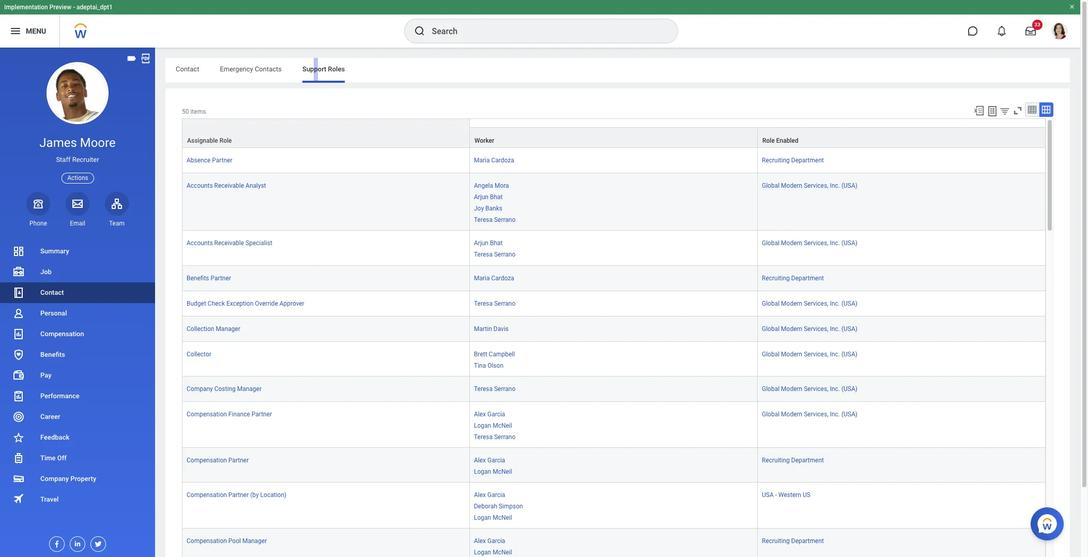 Task type: describe. For each thing, give the bounding box(es) containing it.
worker button
[[470, 128, 758, 147]]

company property
[[40, 475, 96, 483]]

list containing summary
[[0, 241, 155, 510]]

teresa for company costing manager
[[474, 385, 493, 392]]

partner for compensation partner
[[229, 457, 249, 464]]

recruiting for absence partner
[[762, 157, 790, 164]]

bhat for second arjun bhat link from the bottom of the page
[[490, 194, 503, 201]]

department for compensation partner
[[792, 457, 824, 464]]

compensation partner (by location)
[[187, 491, 287, 499]]

alex for manager
[[474, 538, 486, 545]]

5 teresa from the top
[[474, 433, 493, 441]]

receivable for analyst
[[214, 182, 244, 189]]

summary
[[40, 247, 69, 255]]

assignable role column header
[[182, 118, 470, 148]]

global modern services, inc. (usa) link for analyst
[[762, 180, 858, 189]]

company for company costing manager
[[187, 385, 213, 392]]

role inside 'popup button'
[[763, 137, 775, 144]]

facebook image
[[50, 537, 61, 548]]

global for exception
[[762, 300, 780, 307]]

4 global from the top
[[762, 325, 780, 332]]

logan mcneil for compensation partner
[[474, 468, 512, 475]]

global modern services, inc. (usa) link for partner
[[762, 408, 858, 418]]

alex garcia for (by
[[474, 491, 506, 499]]

personal link
[[0, 303, 155, 324]]

mail image
[[71, 197, 84, 210]]

finance
[[229, 411, 250, 418]]

fullscreen image
[[1013, 105, 1024, 116]]

5 (usa) from the top
[[842, 350, 858, 358]]

2 arjun bhat from the top
[[474, 240, 503, 247]]

5 serrano from the top
[[494, 433, 516, 441]]

absence
[[187, 157, 211, 164]]

global modern services, inc. (usa) link for specialist
[[762, 238, 858, 247]]

inc. for partner
[[831, 411, 841, 418]]

compensation partner link
[[187, 455, 249, 464]]

company property image
[[12, 473, 25, 485]]

compensation for compensation finance partner
[[187, 411, 227, 418]]

usa
[[762, 491, 774, 499]]

teresa serrano link for budget check exception override approver
[[474, 298, 516, 307]]

role enabled button
[[758, 128, 1046, 147]]

accounts receivable specialist link
[[187, 238, 273, 247]]

time off image
[[12, 452, 25, 464]]

accounts receivable analyst link
[[187, 180, 266, 189]]

logan mcneil link for compensation partner
[[474, 466, 512, 475]]

budget
[[187, 300, 206, 307]]

tag image
[[126, 53, 138, 64]]

angela mora link
[[474, 180, 509, 189]]

cardoza for benefits partner
[[492, 274, 515, 282]]

(usa) for partner
[[842, 411, 858, 418]]

global for partner
[[762, 411, 780, 418]]

items
[[191, 108, 206, 115]]

roles
[[328, 65, 345, 73]]

table image
[[1028, 104, 1038, 115]]

teresa serrano for company costing manager
[[474, 385, 516, 392]]

manager for costing
[[237, 385, 262, 392]]

contact image
[[12, 287, 25, 299]]

performance
[[40, 392, 80, 400]]

recruiting department link for absence partner
[[762, 155, 824, 164]]

services, for analyst
[[804, 182, 829, 189]]

5 global modern services, inc. (usa) link from the top
[[762, 348, 858, 358]]

contacts
[[255, 65, 282, 73]]

pool
[[229, 538, 241, 545]]

collection manager
[[187, 325, 240, 332]]

career link
[[0, 407, 155, 427]]

angela mora
[[474, 182, 509, 189]]

approver
[[280, 300, 305, 307]]

worker
[[475, 137, 495, 144]]

mcneil for compensation pool manager
[[493, 549, 512, 556]]

view printable version (pdf) image
[[140, 53, 152, 64]]

compensation finance partner link
[[187, 408, 272, 418]]

travel link
[[0, 489, 155, 510]]

1 arjun bhat from the top
[[474, 194, 503, 201]]

alex garcia link for (by
[[474, 489, 506, 499]]

travel
[[40, 496, 59, 503]]

collection manager link
[[187, 323, 240, 332]]

alex for (by
[[474, 491, 486, 499]]

assignable role
[[187, 137, 232, 144]]

phone james moore element
[[26, 219, 50, 228]]

recruiting for compensation partner
[[762, 457, 790, 464]]

james moore
[[39, 136, 116, 150]]

tina olson
[[474, 362, 504, 369]]

simpson
[[499, 503, 523, 510]]

row containing compensation partner (by location)
[[182, 483, 1046, 529]]

campbell
[[489, 350, 515, 358]]

location)
[[260, 491, 287, 499]]

(usa) for analyst
[[842, 182, 858, 189]]

close environment banner image
[[1070, 4, 1076, 10]]

staff
[[56, 156, 71, 164]]

department for benefits partner
[[792, 274, 824, 282]]

email james moore element
[[66, 219, 89, 228]]

budget check exception override approver link
[[187, 298, 305, 307]]

(by
[[250, 491, 259, 499]]

time off
[[40, 454, 67, 462]]

davis
[[494, 325, 509, 332]]

receivable for specialist
[[214, 240, 244, 247]]

row containing benefits partner
[[182, 266, 1046, 291]]

joy banks
[[474, 205, 503, 212]]

row containing accounts receivable specialist
[[182, 231, 1046, 266]]

alex garcia link for partner
[[474, 408, 506, 418]]

joy banks link
[[474, 203, 503, 212]]

row containing compensation partner
[[182, 448, 1046, 483]]

deborah simpson link
[[474, 501, 523, 510]]

view team image
[[111, 197, 123, 210]]

angela
[[474, 182, 493, 189]]

teresa serrano link for arjun bhat
[[474, 249, 516, 258]]

services, for manager
[[804, 385, 829, 392]]

property
[[71, 475, 96, 483]]

deborah
[[474, 503, 497, 510]]

row containing absence partner
[[182, 148, 1046, 173]]

collector
[[187, 350, 211, 358]]

feedback image
[[12, 431, 25, 444]]

33 button
[[1020, 20, 1043, 42]]

serrano for company costing manager
[[494, 385, 516, 392]]

50 items
[[182, 108, 206, 115]]

compensation for compensation
[[40, 330, 84, 338]]

maria for benefits partner
[[474, 274, 490, 282]]

absence partner link
[[187, 155, 233, 164]]

compensation partner
[[187, 457, 249, 464]]

profile logan mcneil image
[[1052, 23, 1069, 41]]

assignable
[[187, 137, 218, 144]]

alex for partner
[[474, 411, 486, 418]]

5 teresa serrano from the top
[[474, 433, 516, 441]]

menu button
[[0, 14, 60, 48]]

row containing compensation finance partner
[[182, 402, 1046, 448]]

company costing manager
[[187, 385, 262, 392]]

3 logan mcneil link from the top
[[474, 512, 512, 522]]

global modern services, inc. (usa) for partner
[[762, 411, 858, 418]]

support roles
[[303, 65, 345, 73]]

1 teresa from the top
[[474, 216, 493, 224]]

costing
[[214, 385, 236, 392]]

33
[[1035, 22, 1041, 27]]

2 alex garcia link from the top
[[474, 455, 506, 464]]

5 teresa serrano link from the top
[[474, 431, 516, 441]]

accounts receivable analyst
[[187, 182, 266, 189]]

maria cardoza for absence partner
[[474, 157, 515, 164]]

compensation partner (by location) link
[[187, 489, 287, 499]]

2 garcia from the top
[[488, 457, 506, 464]]

performance link
[[0, 386, 155, 407]]

personal image
[[12, 307, 25, 320]]

5 modern from the top
[[782, 350, 803, 358]]

3 logan mcneil from the top
[[474, 514, 512, 522]]

compensation pool manager link
[[187, 536, 267, 545]]

garcia for partner
[[488, 411, 506, 418]]

mcneil for compensation partner
[[493, 468, 512, 475]]

3 mcneil from the top
[[493, 514, 512, 522]]

items selected list for partner
[[474, 408, 532, 441]]

teresa for arjun bhat
[[474, 251, 493, 258]]

logan for compensation finance partner
[[474, 422, 491, 429]]

compensation for compensation partner (by location)
[[187, 491, 227, 499]]

row containing accounts receivable analyst
[[182, 173, 1046, 231]]

modern for exception
[[782, 300, 803, 307]]

phone image
[[31, 197, 46, 210]]

4 global modern services, inc. (usa) from the top
[[762, 325, 858, 332]]

recruiting department link for benefits partner
[[762, 272, 824, 282]]

navigation pane region
[[0, 48, 155, 557]]

martin
[[474, 325, 492, 332]]

(usa) for exception
[[842, 300, 858, 307]]

5 global from the top
[[762, 350, 780, 358]]

partner right finance
[[252, 411, 272, 418]]

department for absence partner
[[792, 157, 824, 164]]

modern for analyst
[[782, 182, 803, 189]]

4 global modern services, inc. (usa) link from the top
[[762, 323, 858, 332]]

company property link
[[0, 469, 155, 489]]

menu banner
[[0, 0, 1081, 48]]

5 global modern services, inc. (usa) from the top
[[762, 350, 858, 358]]

us
[[803, 491, 811, 499]]

logan for compensation partner
[[474, 468, 491, 475]]

global modern services, inc. (usa) for manager
[[762, 385, 858, 392]]

feedback
[[40, 433, 69, 441]]

check
[[208, 300, 225, 307]]

manager for pool
[[243, 538, 267, 545]]

override
[[255, 300, 278, 307]]

time
[[40, 454, 56, 462]]

recruiter
[[72, 156, 99, 164]]

1 serrano from the top
[[494, 216, 516, 224]]

2 alex from the top
[[474, 457, 486, 464]]

compensation pool manager
[[187, 538, 267, 545]]



Task type: locate. For each thing, give the bounding box(es) containing it.
pay link
[[0, 365, 155, 386]]

adeptai_dpt1
[[77, 4, 113, 11]]

brett campbell
[[474, 350, 515, 358]]

cardoza for absence partner
[[492, 157, 515, 164]]

benefits image
[[12, 349, 25, 361]]

role left enabled
[[763, 137, 775, 144]]

alex garcia link for manager
[[474, 536, 506, 545]]

3 logan from the top
[[474, 514, 491, 522]]

usa - western us
[[762, 491, 811, 499]]

7 modern from the top
[[782, 411, 803, 418]]

company costing manager link
[[187, 383, 262, 392]]

search image
[[414, 25, 426, 37]]

benefits
[[187, 274, 209, 282], [40, 351, 65, 358]]

team link
[[105, 192, 129, 228]]

2 vertical spatial manager
[[243, 538, 267, 545]]

recruiting department for absence partner
[[762, 157, 824, 164]]

0 vertical spatial maria cardoza link
[[474, 155, 515, 164]]

contact link
[[0, 282, 155, 303]]

receivable left specialist
[[214, 240, 244, 247]]

1 vertical spatial accounts
[[187, 240, 213, 247]]

compensation image
[[12, 328, 25, 340]]

maria cardoza link down the "worker" on the top left
[[474, 155, 515, 164]]

0 vertical spatial arjun bhat
[[474, 194, 503, 201]]

teresa serrano
[[474, 216, 516, 224], [474, 251, 516, 258], [474, 300, 516, 307], [474, 385, 516, 392], [474, 433, 516, 441]]

alex garcia up deborah simpson link
[[474, 457, 506, 464]]

manager right costing
[[237, 385, 262, 392]]

recruiting
[[762, 157, 790, 164], [762, 274, 790, 282], [762, 457, 790, 464], [762, 538, 790, 545]]

tina olson link
[[474, 360, 504, 369]]

items selected list containing arjun bhat
[[474, 238, 532, 259]]

feedback link
[[0, 427, 155, 448]]

0 vertical spatial arjun
[[474, 194, 489, 201]]

inc. for specialist
[[831, 240, 841, 247]]

1 maria cardoza from the top
[[474, 157, 515, 164]]

9 row from the top
[[182, 376, 1046, 402]]

1 row from the top
[[182, 119, 1046, 148]]

3 garcia from the top
[[488, 491, 506, 499]]

3 global modern services, inc. (usa) link from the top
[[762, 298, 858, 307]]

email
[[70, 220, 85, 227]]

alex garcia down deborah
[[474, 538, 506, 545]]

1 vertical spatial cardoza
[[492, 274, 515, 282]]

serrano for budget check exception override approver
[[494, 300, 516, 307]]

preview
[[49, 4, 71, 11]]

recruiting department link
[[762, 155, 824, 164], [762, 272, 824, 282], [762, 455, 824, 464], [762, 536, 824, 545]]

1 maria from the top
[[474, 157, 490, 164]]

0 vertical spatial bhat
[[490, 194, 503, 201]]

select to filter grid data image
[[1000, 106, 1011, 116]]

7 inc. from the top
[[831, 411, 841, 418]]

recruiting department for compensation partner
[[762, 457, 824, 464]]

2 maria cardoza from the top
[[474, 274, 515, 282]]

global for specialist
[[762, 240, 780, 247]]

export to excel image
[[974, 105, 985, 116]]

alex garcia link down deborah
[[474, 536, 506, 545]]

1 vertical spatial company
[[40, 475, 69, 483]]

accounts down absence
[[187, 182, 213, 189]]

partner down assignable role
[[212, 157, 233, 164]]

alex garcia up deborah
[[474, 491, 506, 499]]

maria cardoza link up martin davis link
[[474, 272, 515, 282]]

0 horizontal spatial -
[[73, 4, 75, 11]]

job link
[[0, 262, 155, 282]]

1 maria cardoza link from the top
[[474, 155, 515, 164]]

global modern services, inc. (usa) link for manager
[[762, 383, 858, 392]]

teresa serrano for budget check exception override approver
[[474, 300, 516, 307]]

modern for partner
[[782, 411, 803, 418]]

1 recruiting from the top
[[762, 157, 790, 164]]

4 logan mcneil from the top
[[474, 549, 512, 556]]

accounts for accounts receivable analyst
[[187, 182, 213, 189]]

2 items selected list from the top
[[474, 238, 532, 259]]

1 vertical spatial maria cardoza
[[474, 274, 515, 282]]

inc. for manager
[[831, 385, 841, 392]]

manager
[[216, 325, 240, 332], [237, 385, 262, 392], [243, 538, 267, 545]]

summary link
[[0, 241, 155, 262]]

2 serrano from the top
[[494, 251, 516, 258]]

partner up "compensation partner (by location)" link
[[229, 457, 249, 464]]

inc. for exception
[[831, 300, 841, 307]]

1 horizontal spatial role
[[763, 137, 775, 144]]

arjun bhat link down joy banks
[[474, 238, 503, 247]]

analyst
[[246, 182, 266, 189]]

1 horizontal spatial benefits
[[187, 274, 209, 282]]

1 role from the left
[[220, 137, 232, 144]]

arjun for 2nd arjun bhat link
[[474, 240, 489, 247]]

3 global modern services, inc. (usa) from the top
[[762, 300, 858, 307]]

4 alex garcia from the top
[[474, 538, 506, 545]]

6 modern from the top
[[782, 385, 803, 392]]

3 department from the top
[[792, 457, 824, 464]]

0 vertical spatial benefits
[[187, 274, 209, 282]]

specialist
[[246, 240, 273, 247]]

1 accounts from the top
[[187, 182, 213, 189]]

inc. for analyst
[[831, 182, 841, 189]]

benefits inside row
[[187, 274, 209, 282]]

compensation inside 'link'
[[187, 538, 227, 545]]

0 horizontal spatial company
[[40, 475, 69, 483]]

accounts up 'benefits partner' link
[[187, 240, 213, 247]]

maria down the "worker" on the top left
[[474, 157, 490, 164]]

arjun bhat link down angela mora
[[474, 191, 503, 201]]

bhat down banks
[[490, 240, 503, 247]]

arjun bhat up joy banks link
[[474, 194, 503, 201]]

maria
[[474, 157, 490, 164], [474, 274, 490, 282]]

tina
[[474, 362, 486, 369]]

team
[[109, 220, 125, 227]]

team james moore element
[[105, 219, 129, 228]]

pay image
[[12, 369, 25, 382]]

arjun up joy in the left of the page
[[474, 194, 489, 201]]

1 recruiting department from the top
[[762, 157, 824, 164]]

global for manager
[[762, 385, 780, 392]]

1 vertical spatial manager
[[237, 385, 262, 392]]

1 vertical spatial arjun
[[474, 240, 489, 247]]

4 mcneil from the top
[[493, 549, 512, 556]]

1 arjun bhat link from the top
[[474, 191, 503, 201]]

benefits up pay
[[40, 351, 65, 358]]

1 cardoza from the top
[[492, 157, 515, 164]]

compensation
[[40, 330, 84, 338], [187, 411, 227, 418], [187, 457, 227, 464], [187, 491, 227, 499], [187, 538, 227, 545]]

row containing worker
[[182, 119, 1046, 148]]

2 modern from the top
[[782, 240, 803, 247]]

compensation for compensation pool manager
[[187, 538, 227, 545]]

7 global modern services, inc. (usa) from the top
[[762, 411, 858, 418]]

1 vertical spatial maria
[[474, 274, 490, 282]]

3 recruiting department link from the top
[[762, 455, 824, 464]]

7 row from the top
[[182, 316, 1046, 342]]

justify image
[[9, 25, 22, 37]]

services, for exception
[[804, 300, 829, 307]]

expand table image
[[1042, 104, 1052, 115]]

modern for manager
[[782, 385, 803, 392]]

1 vertical spatial maria cardoza link
[[474, 272, 515, 282]]

inbox large image
[[1026, 26, 1037, 36]]

pay
[[40, 371, 51, 379]]

2 bhat from the top
[[490, 240, 503, 247]]

benefits for benefits
[[40, 351, 65, 358]]

3 serrano from the top
[[494, 300, 516, 307]]

role right assignable
[[220, 137, 232, 144]]

logan mcneil link for compensation pool manager
[[474, 547, 512, 556]]

manager right pool
[[243, 538, 267, 545]]

2 logan mcneil from the top
[[474, 468, 512, 475]]

career image
[[12, 411, 25, 423]]

4 recruiting from the top
[[762, 538, 790, 545]]

company for company property
[[40, 475, 69, 483]]

teresa serrano for arjun bhat
[[474, 251, 516, 258]]

arjun
[[474, 194, 489, 201], [474, 240, 489, 247]]

enabled
[[777, 137, 799, 144]]

4 logan mcneil link from the top
[[474, 547, 512, 556]]

6 row from the top
[[182, 291, 1046, 316]]

company
[[187, 385, 213, 392], [40, 475, 69, 483]]

cardoza
[[492, 157, 515, 164], [492, 274, 515, 282]]

bhat up banks
[[490, 194, 503, 201]]

3 global from the top
[[762, 300, 780, 307]]

department
[[792, 157, 824, 164], [792, 274, 824, 282], [792, 457, 824, 464], [792, 538, 824, 545]]

logan mcneil for compensation pool manager
[[474, 549, 512, 556]]

2 alex garcia from the top
[[474, 457, 506, 464]]

4 recruiting department from the top
[[762, 538, 824, 545]]

toolbar
[[969, 102, 1054, 118]]

arjun bhat link
[[474, 191, 503, 201], [474, 238, 503, 247]]

4 items selected list from the top
[[474, 408, 532, 441]]

assignable role row
[[182, 118, 1046, 148]]

maria cardoza down the "worker" on the top left
[[474, 157, 515, 164]]

1 horizontal spatial -
[[776, 491, 777, 499]]

0 vertical spatial accounts
[[187, 182, 213, 189]]

1 bhat from the top
[[490, 194, 503, 201]]

garcia for manager
[[488, 538, 506, 545]]

budget check exception override approver
[[187, 300, 305, 307]]

partner up "check"
[[211, 274, 231, 282]]

1 alex garcia link from the top
[[474, 408, 506, 418]]

company inside company property link
[[40, 475, 69, 483]]

1 global modern services, inc. (usa) from the top
[[762, 182, 858, 189]]

1 global from the top
[[762, 182, 780, 189]]

company inside company costing manager link
[[187, 385, 213, 392]]

summary image
[[12, 245, 25, 258]]

1 vertical spatial benefits
[[40, 351, 65, 358]]

2 mcneil from the top
[[493, 468, 512, 475]]

arjun bhat
[[474, 194, 503, 201], [474, 240, 503, 247]]

compensation finance partner
[[187, 411, 272, 418]]

7 services, from the top
[[804, 411, 829, 418]]

4 alex garcia link from the top
[[474, 536, 506, 545]]

manager right collection
[[216, 325, 240, 332]]

teresa serrano link
[[474, 214, 516, 224], [474, 249, 516, 258], [474, 298, 516, 307], [474, 383, 516, 392], [474, 431, 516, 441]]

0 vertical spatial arjun bhat link
[[474, 191, 503, 201]]

0 vertical spatial cardoza
[[492, 157, 515, 164]]

list
[[0, 241, 155, 510]]

mcneil for compensation finance partner
[[493, 422, 512, 429]]

6 global from the top
[[762, 385, 780, 392]]

tab list containing contact
[[166, 58, 1071, 83]]

1 receivable from the top
[[214, 182, 244, 189]]

partner for benefits partner
[[211, 274, 231, 282]]

1 vertical spatial receivable
[[214, 240, 244, 247]]

2 global from the top
[[762, 240, 780, 247]]

50
[[182, 108, 189, 115]]

row containing collector
[[182, 342, 1046, 376]]

department for compensation pool manager
[[792, 538, 824, 545]]

exception
[[227, 300, 254, 307]]

alex garcia link up deborah
[[474, 489, 506, 499]]

cardoza up "davis"
[[492, 274, 515, 282]]

role enabled
[[763, 137, 799, 144]]

martin davis
[[474, 325, 509, 332]]

3 teresa serrano link from the top
[[474, 298, 516, 307]]

logan for compensation pool manager
[[474, 549, 491, 556]]

manager inside 'link'
[[243, 538, 267, 545]]

0 vertical spatial maria cardoza
[[474, 157, 515, 164]]

linkedin image
[[70, 537, 82, 548]]

recruiting department link for compensation partner
[[762, 455, 824, 464]]

1 logan from the top
[[474, 422, 491, 429]]

moore
[[80, 136, 116, 150]]

maria cardoza up martin davis link
[[474, 274, 515, 282]]

implementation
[[4, 4, 48, 11]]

contact inside navigation pane region
[[40, 289, 64, 296]]

2 receivable from the top
[[214, 240, 244, 247]]

(usa) for specialist
[[842, 240, 858, 247]]

2 recruiting from the top
[[762, 274, 790, 282]]

12 row from the top
[[182, 483, 1046, 529]]

support
[[303, 65, 327, 73]]

7 global from the top
[[762, 411, 780, 418]]

tab list
[[166, 58, 1071, 83]]

row containing compensation pool manager
[[182, 529, 1046, 557]]

role
[[220, 137, 232, 144], [763, 137, 775, 144]]

notifications large image
[[997, 26, 1008, 36]]

0 vertical spatial contact
[[176, 65, 199, 73]]

martin davis link
[[474, 323, 509, 332]]

global modern services, inc. (usa)
[[762, 182, 858, 189], [762, 240, 858, 247], [762, 300, 858, 307], [762, 325, 858, 332], [762, 350, 858, 358], [762, 385, 858, 392], [762, 411, 858, 418]]

Search Workday  search field
[[432, 20, 657, 42]]

services, for specialist
[[804, 240, 829, 247]]

recruiting department for benefits partner
[[762, 274, 824, 282]]

modern for specialist
[[782, 240, 803, 247]]

compensation left pool
[[187, 538, 227, 545]]

3 teresa serrano from the top
[[474, 300, 516, 307]]

items selected list containing brett campbell
[[474, 348, 532, 370]]

2 maria from the top
[[474, 274, 490, 282]]

2 global modern services, inc. (usa) from the top
[[762, 240, 858, 247]]

brett campbell link
[[474, 348, 515, 358]]

global modern services, inc. (usa) for specialist
[[762, 240, 858, 247]]

partner
[[212, 157, 233, 164], [211, 274, 231, 282], [252, 411, 272, 418], [229, 457, 249, 464], [229, 491, 249, 499]]

career
[[40, 413, 60, 421]]

assignable role button
[[183, 119, 470, 147]]

1 teresa serrano from the top
[[474, 216, 516, 224]]

4 inc. from the top
[[831, 325, 841, 332]]

2 teresa from the top
[[474, 251, 493, 258]]

3 inc. from the top
[[831, 300, 841, 307]]

2 role from the left
[[763, 137, 775, 144]]

maria up martin davis link
[[474, 274, 490, 282]]

performance image
[[12, 390, 25, 402]]

banks
[[486, 205, 503, 212]]

partner left the (by
[[229, 491, 249, 499]]

1 vertical spatial arjun bhat
[[474, 240, 503, 247]]

5 inc. from the top
[[831, 350, 841, 358]]

1 vertical spatial arjun bhat link
[[474, 238, 503, 247]]

off
[[57, 454, 67, 462]]

recruiting department for compensation pool manager
[[762, 538, 824, 545]]

western
[[779, 491, 802, 499]]

absence partner
[[187, 157, 233, 164]]

row containing budget check exception override approver
[[182, 291, 1046, 316]]

collector link
[[187, 348, 211, 358]]

global modern services, inc. (usa) for exception
[[762, 300, 858, 307]]

alex garcia link down tina olson
[[474, 408, 506, 418]]

0 vertical spatial maria
[[474, 157, 490, 164]]

1 horizontal spatial company
[[187, 385, 213, 392]]

1 vertical spatial -
[[776, 491, 777, 499]]

olson
[[488, 362, 504, 369]]

row containing collection manager
[[182, 316, 1046, 342]]

items selected list for specialist
[[474, 238, 532, 259]]

row containing company costing manager
[[182, 376, 1046, 402]]

logan mcneil link for compensation finance partner
[[474, 420, 512, 429]]

cardoza up mora
[[492, 157, 515, 164]]

3 services, from the top
[[804, 300, 829, 307]]

export to worksheets image
[[987, 105, 999, 117]]

accounts receivable specialist
[[187, 240, 273, 247]]

4 modern from the top
[[782, 325, 803, 332]]

phone
[[29, 220, 47, 227]]

recruiting for compensation pool manager
[[762, 538, 790, 545]]

2 accounts from the top
[[187, 240, 213, 247]]

4 services, from the top
[[804, 325, 829, 332]]

recruiting department link for compensation pool manager
[[762, 536, 824, 545]]

global modern services, inc. (usa) link for exception
[[762, 298, 858, 307]]

emergency
[[220, 65, 253, 73]]

bhat for 2nd arjun bhat link
[[490, 240, 503, 247]]

- right preview
[[73, 4, 75, 11]]

logan mcneil for compensation finance partner
[[474, 422, 512, 429]]

5 items selected list from the top
[[474, 455, 529, 476]]

1 vertical spatial contact
[[40, 289, 64, 296]]

arjun bhat down joy banks
[[474, 240, 503, 247]]

partner inside 'link'
[[212, 157, 233, 164]]

- right usa
[[776, 491, 777, 499]]

arjun for second arjun bhat link from the bottom of the page
[[474, 194, 489, 201]]

1 services, from the top
[[804, 182, 829, 189]]

compensation down company costing manager
[[187, 411, 227, 418]]

accounts for accounts receivable specialist
[[187, 240, 213, 247]]

receivable left 'analyst'
[[214, 182, 244, 189]]

alex garcia link up deborah simpson link
[[474, 455, 506, 464]]

row
[[182, 119, 1046, 148], [182, 148, 1046, 173], [182, 173, 1046, 231], [182, 231, 1046, 266], [182, 266, 1046, 291], [182, 291, 1046, 316], [182, 316, 1046, 342], [182, 342, 1046, 376], [182, 376, 1046, 402], [182, 402, 1046, 448], [182, 448, 1046, 483], [182, 483, 1046, 529], [182, 529, 1046, 557]]

compensation up "compensation partner (by location)" link
[[187, 457, 227, 464]]

contact up personal
[[40, 289, 64, 296]]

brett
[[474, 350, 488, 358]]

global for analyst
[[762, 182, 780, 189]]

logan
[[474, 422, 491, 429], [474, 468, 491, 475], [474, 514, 491, 522], [474, 549, 491, 556]]

2 logan mcneil link from the top
[[474, 466, 512, 475]]

0 horizontal spatial contact
[[40, 289, 64, 296]]

time off link
[[0, 448, 155, 469]]

items selected list for analyst
[[474, 180, 532, 224]]

6 global modern services, inc. (usa) from the top
[[762, 385, 858, 392]]

1 (usa) from the top
[[842, 182, 858, 189]]

contact up 50
[[176, 65, 199, 73]]

partner for compensation partner (by location)
[[229, 491, 249, 499]]

travel image
[[12, 493, 25, 505]]

0 vertical spatial manager
[[216, 325, 240, 332]]

items selected list containing angela mora
[[474, 180, 532, 224]]

2 arjun from the top
[[474, 240, 489, 247]]

actions button
[[62, 173, 94, 183]]

0 horizontal spatial benefits
[[40, 351, 65, 358]]

benefits partner
[[187, 274, 231, 282]]

maria cardoza for benefits partner
[[474, 274, 515, 282]]

items selected list for manager
[[474, 536, 529, 557]]

1 inc. from the top
[[831, 182, 841, 189]]

items selected list
[[474, 180, 532, 224], [474, 238, 532, 259], [474, 348, 532, 370], [474, 408, 532, 441], [474, 455, 529, 476], [474, 489, 540, 522], [474, 536, 529, 557]]

email button
[[66, 192, 89, 228]]

job
[[40, 268, 52, 276]]

(usa) for manager
[[842, 385, 858, 392]]

compensation down compensation partner
[[187, 491, 227, 499]]

twitter image
[[91, 537, 102, 548]]

menu
[[26, 27, 46, 35]]

job image
[[12, 266, 25, 278]]

arjun down joy in the left of the page
[[474, 240, 489, 247]]

teresa for budget check exception override approver
[[474, 300, 493, 307]]

1 teresa serrano link from the top
[[474, 214, 516, 224]]

3 alex from the top
[[474, 491, 486, 499]]

3 recruiting department from the top
[[762, 457, 824, 464]]

teresa serrano link for company costing manager
[[474, 383, 516, 392]]

actions
[[67, 174, 88, 181]]

0 horizontal spatial role
[[220, 137, 232, 144]]

company left costing
[[187, 385, 213, 392]]

role inside popup button
[[220, 137, 232, 144]]

7 items selected list from the top
[[474, 536, 529, 557]]

2 recruiting department from the top
[[762, 274, 824, 282]]

maria for absence partner
[[474, 157, 490, 164]]

2 global modern services, inc. (usa) link from the top
[[762, 238, 858, 247]]

alex garcia for partner
[[474, 411, 506, 418]]

- inside row
[[776, 491, 777, 499]]

receivable
[[214, 182, 244, 189], [214, 240, 244, 247]]

company down time off
[[40, 475, 69, 483]]

global modern services, inc. (usa) for analyst
[[762, 182, 858, 189]]

benefits inside list
[[40, 351, 65, 358]]

2 services, from the top
[[804, 240, 829, 247]]

- inside menu banner
[[73, 4, 75, 11]]

garcia for (by
[[488, 491, 506, 499]]

4 serrano from the top
[[494, 385, 516, 392]]

5 services, from the top
[[804, 350, 829, 358]]

benefits up budget
[[187, 274, 209, 282]]

partner for absence partner
[[212, 157, 233, 164]]

global modern services, inc. (usa) link
[[762, 180, 858, 189], [762, 238, 858, 247], [762, 298, 858, 307], [762, 323, 858, 332], [762, 348, 858, 358], [762, 383, 858, 392], [762, 408, 858, 418]]

alex garcia down tina olson
[[474, 411, 506, 418]]

0 vertical spatial receivable
[[214, 182, 244, 189]]

james
[[39, 136, 77, 150]]

compensation inside 'link'
[[40, 330, 84, 338]]

maria cardoza link for benefits partner
[[474, 272, 515, 282]]

serrano for arjun bhat
[[494, 251, 516, 258]]

2 arjun bhat link from the top
[[474, 238, 503, 247]]

benefits link
[[0, 344, 155, 365]]

compensation down personal
[[40, 330, 84, 338]]

deborah simpson
[[474, 503, 523, 510]]

2 teresa serrano link from the top
[[474, 249, 516, 258]]

0 vertical spatial -
[[73, 4, 75, 11]]

2 recruiting department link from the top
[[762, 272, 824, 282]]

1 vertical spatial bhat
[[490, 240, 503, 247]]

maria cardoza link for absence partner
[[474, 155, 515, 164]]

2 cardoza from the top
[[492, 274, 515, 282]]

logan mcneil link
[[474, 420, 512, 429], [474, 466, 512, 475], [474, 512, 512, 522], [474, 547, 512, 556]]

1 recruiting department link from the top
[[762, 155, 824, 164]]

1 arjun from the top
[[474, 194, 489, 201]]

emergency contacts
[[220, 65, 282, 73]]

0 vertical spatial company
[[187, 385, 213, 392]]

4 (usa) from the top
[[842, 325, 858, 332]]

accounts
[[187, 182, 213, 189], [187, 240, 213, 247]]

1 horizontal spatial contact
[[176, 65, 199, 73]]

alex garcia for manager
[[474, 538, 506, 545]]

items selected list for (by
[[474, 489, 540, 522]]



Task type: vqa. For each thing, say whether or not it's contained in the screenshot.


